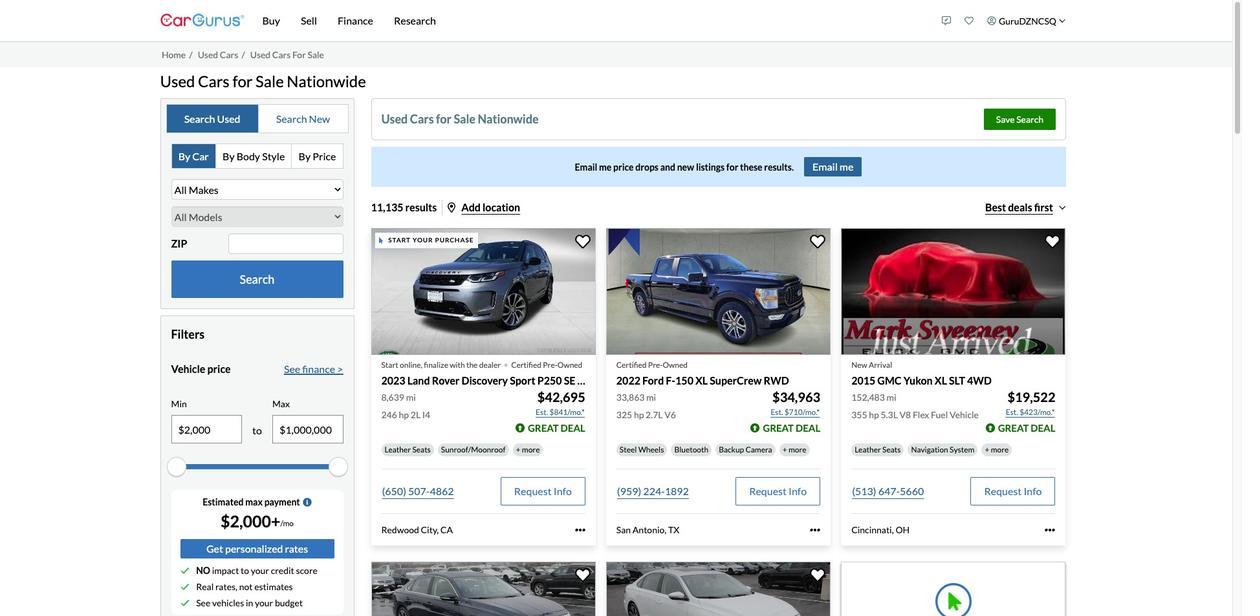 Task type: locate. For each thing, give the bounding box(es) containing it.
Min text field
[[172, 416, 241, 443]]

1 seats from the left
[[413, 445, 431, 455]]

by inside tab
[[178, 150, 190, 162]]

$19,522
[[1008, 390, 1056, 405]]

507-
[[408, 485, 430, 498]]

2 horizontal spatial +
[[985, 445, 990, 455]]

vehicle down "filters"
[[171, 363, 205, 376]]

leather down the 355
[[855, 445, 881, 455]]

0 horizontal spatial pre-
[[543, 360, 558, 370]]

location
[[483, 201, 520, 214]]

xl left 'slt'
[[935, 375, 947, 387]]

1 vertical spatial price
[[207, 363, 231, 376]]

3 ellipsis h image from the left
[[1046, 525, 1056, 536]]

hp inside 8,639 mi 246 hp 2l i4
[[399, 410, 409, 421]]

estimated
[[203, 497, 244, 508]]

0 vertical spatial tab list
[[166, 104, 349, 134]]

search right save
[[1017, 114, 1044, 125]]

request info button for 150
[[736, 478, 821, 506]]

credit
[[271, 566, 294, 577]]

pre- up ford
[[648, 360, 663, 370]]

new up 2015
[[852, 360, 868, 370]]

2 + from the left
[[783, 445, 787, 455]]

dynamic
[[588, 375, 629, 387]]

email for email me price drops and new listings for these results.
[[575, 162, 598, 173]]

for
[[233, 72, 253, 90], [436, 112, 452, 126], [727, 162, 739, 173]]

11,135
[[371, 201, 404, 214]]

+ more down est. $841/mo.* button
[[516, 445, 540, 455]]

home
[[162, 49, 186, 60]]

1 horizontal spatial +
[[783, 445, 787, 455]]

2 check image from the top
[[180, 599, 189, 608]]

leather seats down 2l
[[385, 445, 431, 455]]

great down est. $841/mo.* button
[[528, 423, 559, 434]]

$34,963
[[773, 390, 821, 405]]

2 + more from the left
[[783, 445, 807, 455]]

1 horizontal spatial nationwide
[[478, 112, 539, 126]]

1 request info from the left
[[514, 485, 572, 498]]

1 vertical spatial check image
[[180, 599, 189, 608]]

2 by from the left
[[223, 150, 235, 162]]

city,
[[421, 525, 439, 536]]

3 more from the left
[[991, 445, 1009, 455]]

(959) 224-1892
[[617, 485, 689, 498]]

check image down check image
[[180, 599, 189, 608]]

2 more from the left
[[789, 445, 807, 455]]

est. for ·
[[536, 408, 548, 417]]

1 vertical spatial sale
[[256, 72, 284, 90]]

request info for 150
[[750, 485, 807, 498]]

vehicle
[[171, 363, 205, 376], [950, 410, 979, 421]]

2 horizontal spatial by
[[299, 150, 311, 162]]

0 horizontal spatial great
[[528, 423, 559, 434]]

me inside 'button'
[[840, 161, 854, 173]]

1 / from the left
[[189, 49, 193, 60]]

+ more for ·
[[516, 445, 540, 455]]

save search
[[997, 114, 1044, 125]]

mi up 2l
[[406, 392, 416, 403]]

by price tab
[[292, 145, 343, 168]]

mi down ford
[[647, 392, 656, 403]]

ellipsis h image for 150
[[810, 525, 821, 536]]

1 vertical spatial for
[[436, 112, 452, 126]]

0 horizontal spatial ellipsis h image
[[575, 525, 586, 536]]

2 horizontal spatial est.
[[1006, 408, 1019, 417]]

2 vertical spatial your
[[255, 598, 273, 609]]

(513)
[[852, 485, 877, 498]]

0 vertical spatial for
[[233, 72, 253, 90]]

0 horizontal spatial great deal
[[528, 423, 586, 434]]

certified up sport
[[511, 360, 542, 370]]

start inside start online, finalize with the dealer · certified pre-owned 2023 land rover discovery sport p250 se r-dynamic awd
[[382, 360, 399, 370]]

(513) 647-5660
[[852, 485, 924, 498]]

your right in
[[255, 598, 273, 609]]

3 by from the left
[[299, 150, 311, 162]]

seats down i4
[[413, 445, 431, 455]]

map marker alt image
[[448, 203, 456, 213]]

1 info from the left
[[554, 485, 572, 498]]

great for ·
[[528, 423, 559, 434]]

3 deal from the left
[[1031, 423, 1056, 434]]

0 horizontal spatial owned
[[558, 360, 583, 370]]

owned inside start online, finalize with the dealer · certified pre-owned 2023 land rover discovery sport p250 se r-dynamic awd
[[558, 360, 583, 370]]

1 horizontal spatial mi
[[647, 392, 656, 403]]

1 horizontal spatial request info button
[[736, 478, 821, 506]]

0 horizontal spatial leather seats
[[385, 445, 431, 455]]

by left price
[[299, 150, 311, 162]]

no
[[196, 566, 210, 577]]

your for see vehicles in your budget
[[255, 598, 273, 609]]

2 xl from the left
[[935, 375, 947, 387]]

0 horizontal spatial request info
[[514, 485, 572, 498]]

2 leather from the left
[[855, 445, 881, 455]]

1 vertical spatial used cars for sale nationwide
[[382, 112, 539, 126]]

great down 'est. $710/mo.*' button
[[763, 423, 794, 434]]

(513) 647-5660 button
[[852, 478, 925, 506]]

2 hp from the left
[[634, 410, 644, 421]]

2 info from the left
[[789, 485, 807, 498]]

xl inside new arrival 2015 gmc yukon xl slt 4wd
[[935, 375, 947, 387]]

3 est. from the left
[[1006, 408, 1019, 417]]

chevron down image
[[1059, 17, 1066, 24]]

ellipsis h image for ·
[[575, 525, 586, 536]]

1 vertical spatial start
[[382, 360, 399, 370]]

2 horizontal spatial for
[[727, 162, 739, 173]]

1 more from the left
[[522, 445, 540, 455]]

1 deal from the left
[[561, 423, 586, 434]]

mi inside 8,639 mi 246 hp 2l i4
[[406, 392, 416, 403]]

gurudzncsq
[[999, 15, 1057, 26]]

3 request info from the left
[[985, 485, 1042, 498]]

2 deal from the left
[[796, 423, 821, 434]]

no impact to your credit score
[[196, 566, 318, 577]]

start for start online, finalize with the dealer · certified pre-owned 2023 land rover discovery sport p250 se r-dynamic awd
[[382, 360, 399, 370]]

0 vertical spatial start
[[388, 236, 411, 244]]

1 horizontal spatial request info
[[750, 485, 807, 498]]

search up style
[[276, 113, 307, 125]]

vehicle right the fuel
[[950, 410, 979, 421]]

price up min text box
[[207, 363, 231, 376]]

navigation
[[912, 445, 949, 455]]

1 horizontal spatial certified
[[617, 360, 647, 370]]

max
[[272, 399, 290, 410]]

0 vertical spatial see
[[284, 363, 300, 376]]

3 + more from the left
[[985, 445, 1009, 455]]

hp
[[399, 410, 409, 421], [634, 410, 644, 421], [869, 410, 879, 421]]

search inside search button
[[240, 273, 275, 287]]

1 horizontal spatial by
[[223, 150, 235, 162]]

>
[[337, 363, 343, 376]]

hp right 325
[[634, 410, 644, 421]]

0 horizontal spatial to
[[241, 566, 249, 577]]

estimates
[[254, 582, 293, 593]]

deal for slt
[[1031, 423, 1056, 434]]

0 horizontal spatial +
[[516, 445, 521, 455]]

email inside 'button'
[[813, 161, 838, 173]]

1 horizontal spatial price
[[614, 162, 634, 173]]

$841/mo.*
[[550, 408, 585, 417]]

1 request from the left
[[514, 485, 552, 498]]

2 horizontal spatial more
[[991, 445, 1009, 455]]

0 vertical spatial sale
[[308, 49, 324, 60]]

slt
[[949, 375, 966, 387]]

2 certified from the left
[[617, 360, 647, 370]]

1 + from the left
[[516, 445, 521, 455]]

1 horizontal spatial me
[[840, 161, 854, 173]]

est. down $19,522
[[1006, 408, 1019, 417]]

seats down 5.3l at the bottom right of the page
[[883, 445, 901, 455]]

request info for slt
[[985, 485, 1042, 498]]

search for search new
[[276, 113, 307, 125]]

1 vertical spatial tab list
[[171, 144, 343, 169]]

1 horizontal spatial leather
[[855, 445, 881, 455]]

1 est. from the left
[[536, 408, 548, 417]]

$19,522 est. $423/mo.*
[[1006, 390, 1056, 417]]

owned up se
[[558, 360, 583, 370]]

mi inside '152,483 mi 355 hp 5.3l v8 flex fuel vehicle'
[[887, 392, 897, 403]]

1 horizontal spatial new
[[852, 360, 868, 370]]

to left max text field at the left bottom of the page
[[252, 425, 262, 437]]

more right system
[[991, 445, 1009, 455]]

price
[[614, 162, 634, 173], [207, 363, 231, 376]]

by inside tab
[[223, 150, 235, 162]]

1 horizontal spatial pre-
[[648, 360, 663, 370]]

camera
[[746, 445, 773, 455]]

by left body
[[223, 150, 235, 162]]

3 great deal from the left
[[998, 423, 1056, 434]]

gmc
[[878, 375, 902, 387]]

0 vertical spatial to
[[252, 425, 262, 437]]

1 vertical spatial your
[[251, 566, 269, 577]]

0 horizontal spatial used cars for sale nationwide
[[160, 72, 366, 90]]

see vehicles in your budget
[[196, 598, 303, 609]]

great deal for slt
[[998, 423, 1056, 434]]

1 leather from the left
[[385, 445, 411, 455]]

0 horizontal spatial + more
[[516, 445, 540, 455]]

150
[[676, 375, 694, 387]]

33,863 mi 325 hp 2.7l v6
[[617, 392, 676, 421]]

seats
[[413, 445, 431, 455], [883, 445, 901, 455]]

4wd
[[968, 375, 992, 387]]

v8
[[900, 410, 911, 421]]

2 mi from the left
[[647, 392, 656, 403]]

0 horizontal spatial deal
[[561, 423, 586, 434]]

great deal down est. $841/mo.* button
[[528, 423, 586, 434]]

price
[[313, 150, 336, 162]]

tab list containing search used
[[166, 104, 349, 134]]

hp inside 33,863 mi 325 hp 2.7l v6
[[634, 410, 644, 421]]

to
[[252, 425, 262, 437], [241, 566, 249, 577]]

start
[[388, 236, 411, 244], [382, 360, 399, 370]]

by car tab
[[172, 145, 216, 168]]

search down zip telephone field
[[240, 273, 275, 287]]

1 horizontal spatial ellipsis h image
[[810, 525, 821, 536]]

system
[[950, 445, 975, 455]]

+ more for slt
[[985, 445, 1009, 455]]

1 horizontal spatial to
[[252, 425, 262, 437]]

redwood city, ca
[[382, 525, 453, 536]]

1 horizontal spatial sale
[[308, 49, 324, 60]]

finance button
[[327, 0, 384, 41]]

new up the by price
[[309, 113, 330, 125]]

search new tab
[[259, 105, 348, 133]]

1 great from the left
[[528, 423, 559, 434]]

san antonio, tx
[[617, 525, 680, 536]]

in
[[246, 598, 253, 609]]

2 great deal from the left
[[763, 423, 821, 434]]

your left purchase
[[413, 236, 433, 244]]

1 horizontal spatial email
[[813, 161, 838, 173]]

2 horizontal spatial info
[[1024, 485, 1042, 498]]

backup
[[719, 445, 744, 455]]

search inside search used tab
[[184, 113, 215, 125]]

1 hp from the left
[[399, 410, 409, 421]]

mi inside 33,863 mi 325 hp 2.7l v6
[[647, 392, 656, 403]]

by left car
[[178, 150, 190, 162]]

personalized
[[225, 543, 283, 555]]

2 horizontal spatial ellipsis h image
[[1046, 525, 1056, 536]]

+ more right camera
[[783, 445, 807, 455]]

0 horizontal spatial see
[[196, 598, 211, 609]]

car
[[192, 150, 209, 162]]

1 horizontal spatial used cars for sale nationwide
[[382, 112, 539, 126]]

2 horizontal spatial great
[[998, 423, 1029, 434]]

3 + from the left
[[985, 445, 990, 455]]

2 horizontal spatial deal
[[1031, 423, 1056, 434]]

2 horizontal spatial request info
[[985, 485, 1042, 498]]

1 leather seats from the left
[[385, 445, 431, 455]]

/ right used cars link
[[242, 49, 245, 60]]

1 certified from the left
[[511, 360, 542, 370]]

Max text field
[[273, 416, 343, 443]]

3 request from the left
[[985, 485, 1022, 498]]

0 horizontal spatial vehicle
[[171, 363, 205, 376]]

owned up f- at the right bottom
[[663, 360, 688, 370]]

2 horizontal spatial request
[[985, 485, 1022, 498]]

gurudzncsq menu
[[936, 3, 1073, 39]]

search up car
[[184, 113, 215, 125]]

tab list
[[166, 104, 349, 134], [171, 144, 343, 169]]

(959) 224-1892 button
[[617, 478, 690, 506]]

more down 'est. $710/mo.*' button
[[789, 445, 807, 455]]

1 pre- from the left
[[543, 360, 558, 370]]

0 horizontal spatial new
[[309, 113, 330, 125]]

2 horizontal spatial hp
[[869, 410, 879, 421]]

0 horizontal spatial request info button
[[501, 478, 586, 506]]

0 horizontal spatial by
[[178, 150, 190, 162]]

0 vertical spatial check image
[[180, 567, 189, 576]]

hp for 150
[[634, 410, 644, 421]]

·
[[504, 352, 509, 375]]

0 horizontal spatial /
[[189, 49, 193, 60]]

8,639 mi 246 hp 2l i4
[[382, 392, 431, 421]]

2 seats from the left
[[883, 445, 901, 455]]

pre- up the p250
[[543, 360, 558, 370]]

1 horizontal spatial owned
[[663, 360, 688, 370]]

1 horizontal spatial great
[[763, 423, 794, 434]]

estimated max payment
[[203, 497, 300, 508]]

great for 150
[[763, 423, 794, 434]]

2 horizontal spatial + more
[[985, 445, 1009, 455]]

1 owned from the left
[[558, 360, 583, 370]]

more for ·
[[522, 445, 540, 455]]

1 check image from the top
[[180, 567, 189, 576]]

see down real
[[196, 598, 211, 609]]

0 horizontal spatial email
[[575, 162, 598, 173]]

hp left 2l
[[399, 410, 409, 421]]

mi down gmc
[[887, 392, 897, 403]]

deal down "$423/mo.*"
[[1031, 423, 1056, 434]]

1 mi from the left
[[406, 392, 416, 403]]

3 mi from the left
[[887, 392, 897, 403]]

great deal for ·
[[528, 423, 586, 434]]

request info
[[514, 485, 572, 498], [750, 485, 807, 498], [985, 485, 1042, 498]]

save search button
[[985, 109, 1056, 130]]

user icon image
[[988, 16, 997, 25]]

0 horizontal spatial leather
[[385, 445, 411, 455]]

1 horizontal spatial leather seats
[[855, 445, 901, 455]]

see for see vehicles in your budget
[[196, 598, 211, 609]]

1 horizontal spatial for
[[436, 112, 452, 126]]

your up estimates
[[251, 566, 269, 577]]

0 horizontal spatial sale
[[256, 72, 284, 90]]

request info button for slt
[[971, 478, 1056, 506]]

mi for ·
[[406, 392, 416, 403]]

1 + more from the left
[[516, 445, 540, 455]]

est.
[[536, 408, 548, 417], [771, 408, 783, 417], [1006, 408, 1019, 417]]

2 request from the left
[[750, 485, 787, 498]]

11,135 results
[[371, 201, 437, 214]]

great for slt
[[998, 423, 1029, 434]]

0 horizontal spatial more
[[522, 445, 540, 455]]

get
[[206, 543, 223, 555]]

xl right 150
[[696, 375, 708, 387]]

great deal for 150
[[763, 423, 821, 434]]

0 horizontal spatial me
[[599, 162, 612, 173]]

1 by from the left
[[178, 150, 190, 162]]

2 request info from the left
[[750, 485, 807, 498]]

2 est. from the left
[[771, 408, 783, 417]]

2 owned from the left
[[663, 360, 688, 370]]

3 great from the left
[[998, 423, 1029, 434]]

+ right system
[[985, 445, 990, 455]]

request for 150
[[750, 485, 787, 498]]

+ right camera
[[783, 445, 787, 455]]

1 great deal from the left
[[528, 423, 586, 434]]

3 info from the left
[[1024, 485, 1042, 498]]

leather seats down 5.3l at the bottom right of the page
[[855, 445, 901, 455]]

check image up check image
[[180, 567, 189, 576]]

1 horizontal spatial info
[[789, 485, 807, 498]]

by inside tab
[[299, 150, 311, 162]]

great deal down the est. $423/mo.* button
[[998, 423, 1056, 434]]

check image
[[180, 567, 189, 576], [180, 599, 189, 608]]

great down the est. $423/mo.* button
[[998, 423, 1029, 434]]

1 horizontal spatial vehicle
[[950, 410, 979, 421]]

xl
[[696, 375, 708, 387], [935, 375, 947, 387]]

email left drops
[[575, 162, 598, 173]]

3 hp from the left
[[869, 410, 879, 421]]

great deal down 'est. $710/mo.*' button
[[763, 423, 821, 434]]

1 horizontal spatial seats
[[883, 445, 901, 455]]

1 horizontal spatial see
[[284, 363, 300, 376]]

deal down '$710/mo.*' on the right bottom
[[796, 423, 821, 434]]

est. inside $42,695 est. $841/mo.*
[[536, 408, 548, 417]]

est. down $34,963
[[771, 408, 783, 417]]

2 horizontal spatial request info button
[[971, 478, 1056, 506]]

gurudzncsq button
[[981, 3, 1073, 39]]

0 horizontal spatial seats
[[413, 445, 431, 455]]

search inside search new tab
[[276, 113, 307, 125]]

est. inside $19,522 est. $423/mo.*
[[1006, 408, 1019, 417]]

sell
[[301, 14, 317, 27]]

1 horizontal spatial deal
[[796, 423, 821, 434]]

wheels
[[639, 445, 664, 455]]

start right the mouse pointer icon
[[388, 236, 411, 244]]

ellipsis h image
[[575, 525, 586, 536], [810, 525, 821, 536], [1046, 525, 1056, 536]]

used cars for sale nationwide
[[160, 72, 366, 90], [382, 112, 539, 126]]

0 horizontal spatial est.
[[536, 408, 548, 417]]

hp inside '152,483 mi 355 hp 5.3l v8 flex fuel vehicle'
[[869, 410, 879, 421]]

$2,000+
[[221, 512, 281, 531]]

email me price drops and new listings for these results.
[[575, 162, 794, 173]]

menu bar
[[244, 0, 936, 41]]

cars
[[220, 49, 238, 60], [272, 49, 291, 60], [198, 72, 230, 90], [410, 112, 434, 126]]

1 horizontal spatial request
[[750, 485, 787, 498]]

info for slt
[[1024, 485, 1042, 498]]

est. inside $34,963 est. $710/mo.*
[[771, 408, 783, 417]]

1 xl from the left
[[696, 375, 708, 387]]

min
[[171, 399, 187, 410]]

new arrival 2015 gmc yukon xl slt 4wd
[[852, 360, 992, 387]]

deal down $841/mo.*
[[561, 423, 586, 434]]

hp right the 355
[[869, 410, 879, 421]]

start up 2023
[[382, 360, 399, 370]]

f-
[[666, 375, 676, 387]]

1 horizontal spatial xl
[[935, 375, 947, 387]]

by for by car
[[178, 150, 190, 162]]

2015
[[852, 375, 876, 387]]

owned inside certified pre-owned 2022 ford f-150 xl supercrew rwd
[[663, 360, 688, 370]]

see for see finance >
[[284, 363, 300, 376]]

request info button
[[501, 478, 586, 506], [736, 478, 821, 506], [971, 478, 1056, 506]]

research
[[394, 14, 436, 27]]

navigation system
[[912, 445, 975, 455]]

leather down 246
[[385, 445, 411, 455]]

to up real rates, not estimates
[[241, 566, 249, 577]]

2 horizontal spatial mi
[[887, 392, 897, 403]]

see left 'finance'
[[284, 363, 300, 376]]

certified up 2022
[[617, 360, 647, 370]]

discovery
[[462, 375, 508, 387]]

2 request info button from the left
[[736, 478, 821, 506]]

start for start your purchase
[[388, 236, 411, 244]]

1 horizontal spatial more
[[789, 445, 807, 455]]

+ more right system
[[985, 445, 1009, 455]]

0 vertical spatial vehicle
[[171, 363, 205, 376]]

1 ellipsis h image from the left
[[575, 525, 586, 536]]

2 leather seats from the left
[[855, 445, 901, 455]]

2 vertical spatial sale
[[454, 112, 476, 126]]

more down est. $841/mo.* button
[[522, 445, 540, 455]]

black 2022 ford f-150 xl supercrew rwd pickup truck 4x2 automatic image
[[606, 229, 831, 355]]

est. down the $42,695
[[536, 408, 548, 417]]

/ right home
[[189, 49, 193, 60]]

cincinnati, oh
[[852, 525, 910, 536]]

supercrew
[[710, 375, 762, 387]]

0 horizontal spatial mi
[[406, 392, 416, 403]]

1 request info button from the left
[[501, 478, 586, 506]]

1 horizontal spatial /
[[242, 49, 245, 60]]

deal for ·
[[561, 423, 586, 434]]

pre- inside start online, finalize with the dealer · certified pre-owned 2023 land rover discovery sport p250 se r-dynamic awd
[[543, 360, 558, 370]]

2 horizontal spatial great deal
[[998, 423, 1056, 434]]

4862
[[430, 485, 454, 498]]

email right results.
[[813, 161, 838, 173]]

1 horizontal spatial est.
[[771, 408, 783, 417]]

home / used cars / used cars for sale
[[162, 49, 324, 60]]

antonio,
[[633, 525, 667, 536]]

2 pre- from the left
[[648, 360, 663, 370]]

2 ellipsis h image from the left
[[810, 525, 821, 536]]

request
[[514, 485, 552, 498], [750, 485, 787, 498], [985, 485, 1022, 498]]

+ right "sunroof/moonroof"
[[516, 445, 521, 455]]

0 horizontal spatial request
[[514, 485, 552, 498]]

2 great from the left
[[763, 423, 794, 434]]

payment
[[264, 497, 300, 508]]

1892
[[665, 485, 689, 498]]

price left drops
[[614, 162, 634, 173]]

3 request info button from the left
[[971, 478, 1056, 506]]

1 vertical spatial to
[[241, 566, 249, 577]]



Task type: vqa. For each thing, say whether or not it's contained in the screenshot.
$34,963 at the right bottom of page
yes



Task type: describe. For each thing, give the bounding box(es) containing it.
mouse pointer image
[[379, 237, 383, 244]]

sell button
[[291, 0, 327, 41]]

add location button
[[448, 201, 520, 214]]

research button
[[384, 0, 446, 41]]

1 vertical spatial nationwide
[[478, 112, 539, 126]]

request for slt
[[985, 485, 1022, 498]]

results.
[[765, 162, 794, 173]]

new inside search new tab
[[309, 113, 330, 125]]

steel wheels
[[620, 445, 664, 455]]

2 vertical spatial for
[[727, 162, 739, 173]]

certified inside certified pre-owned 2022 ford f-150 xl supercrew rwd
[[617, 360, 647, 370]]

info circle image
[[303, 498, 312, 507]]

request info for ·
[[514, 485, 572, 498]]

search used tab
[[167, 105, 259, 133]]

yukon
[[904, 375, 933, 387]]

152,483
[[852, 392, 885, 403]]

(650)
[[382, 485, 406, 498]]

the
[[467, 360, 478, 370]]

ellipsis h image for slt
[[1046, 525, 1056, 536]]

flex
[[913, 410, 930, 421]]

add a car review image
[[943, 16, 952, 25]]

get personalized rates
[[206, 543, 308, 555]]

/mo
[[281, 519, 294, 529]]

rover
[[432, 375, 460, 387]]

real
[[196, 582, 214, 593]]

tab list containing by car
[[171, 144, 343, 169]]

seats for slt
[[883, 445, 901, 455]]

style
[[262, 150, 285, 162]]

est. $710/mo.* button
[[770, 406, 821, 419]]

leather seats for slt
[[855, 445, 901, 455]]

ford
[[643, 375, 664, 387]]

est. $423/mo.* button
[[1006, 406, 1056, 419]]

by body style tab
[[216, 145, 292, 168]]

647-
[[879, 485, 900, 498]]

$423/mo.*
[[1020, 408, 1055, 417]]

budget
[[275, 598, 303, 609]]

0 vertical spatial used cars for sale nationwide
[[160, 72, 366, 90]]

(650) 507-4862
[[382, 485, 454, 498]]

+ for slt
[[985, 445, 990, 455]]

est. for slt
[[1006, 408, 1019, 417]]

2 / from the left
[[242, 49, 245, 60]]

for
[[292, 49, 306, 60]]

mi for 150
[[647, 392, 656, 403]]

search used
[[184, 113, 240, 125]]

hp for slt
[[869, 410, 879, 421]]

v6
[[665, 410, 676, 421]]

white 2015 gmc yukon xl slt 4wd suv / crossover four-wheel drive 6-speed automatic overdrive image
[[841, 229, 1066, 355]]

2l
[[411, 410, 421, 421]]

listings
[[696, 162, 725, 173]]

arrival
[[869, 360, 893, 370]]

xl inside certified pre-owned 2022 ford f-150 xl supercrew rwd
[[696, 375, 708, 387]]

seats for ·
[[413, 445, 431, 455]]

awd
[[631, 375, 657, 387]]

buy button
[[252, 0, 291, 41]]

224-
[[644, 485, 665, 498]]

search for search
[[240, 273, 275, 287]]

more for slt
[[991, 445, 1009, 455]]

355
[[852, 410, 868, 421]]

search for search used
[[184, 113, 215, 125]]

sunroof/moonroof
[[441, 445, 506, 455]]

and
[[661, 162, 676, 173]]

finance
[[302, 363, 335, 376]]

me for email me
[[840, 161, 854, 173]]

by for by body style
[[223, 150, 235, 162]]

filters
[[171, 327, 205, 342]]

vehicle inside '152,483 mi 355 hp 5.3l v8 flex fuel vehicle'
[[950, 410, 979, 421]]

vehicles
[[212, 598, 244, 609]]

(650) 507-4862 button
[[382, 478, 455, 506]]

cincinnati,
[[852, 525, 894, 536]]

$710/mo.*
[[785, 408, 820, 417]]

search button
[[171, 261, 343, 298]]

search inside save search button
[[1017, 114, 1044, 125]]

+ for ·
[[516, 445, 521, 455]]

san
[[617, 525, 631, 536]]

ZIP telephone field
[[229, 234, 343, 255]]

bluetooth
[[675, 445, 709, 455]]

info for 150
[[789, 485, 807, 498]]

by car
[[178, 150, 209, 162]]

ca
[[441, 525, 453, 536]]

hp for ·
[[399, 410, 409, 421]]

i4
[[422, 410, 431, 421]]

real rates, not estimates
[[196, 582, 293, 593]]

cargurus logo homepage link image
[[160, 2, 244, 39]]

your for no impact to your credit score
[[251, 566, 269, 577]]

rates,
[[215, 582, 238, 593]]

by price
[[299, 150, 336, 162]]

(959)
[[617, 485, 642, 498]]

impact
[[212, 566, 239, 577]]

certified inside start online, finalize with the dealer · certified pre-owned 2023 land rover discovery sport p250 se r-dynamic awd
[[511, 360, 542, 370]]

246
[[382, 410, 397, 421]]

finalize
[[424, 360, 448, 370]]

0 vertical spatial price
[[614, 162, 634, 173]]

leather for slt
[[855, 445, 881, 455]]

search new
[[276, 113, 330, 125]]

eiger grey metallic 2023 land rover discovery sport p250 se r-dynamic awd suv / crossover all-wheel drive automatic image
[[371, 229, 596, 355]]

results
[[406, 201, 437, 214]]

gurudzncsq menu item
[[981, 3, 1073, 39]]

used inside tab
[[217, 113, 240, 125]]

0 horizontal spatial price
[[207, 363, 231, 376]]

email for email me
[[813, 161, 838, 173]]

check image
[[180, 583, 189, 592]]

blue 2022 volkswagen passat 2.0t se fwd sedan front-wheel drive 6-speed automatic image
[[371, 563, 596, 617]]

est. for 150
[[771, 408, 783, 417]]

0 vertical spatial your
[[413, 236, 433, 244]]

online,
[[400, 360, 423, 370]]

new inside new arrival 2015 gmc yukon xl slt 4wd
[[852, 360, 868, 370]]

request for ·
[[514, 485, 552, 498]]

leather seats for ·
[[385, 445, 431, 455]]

me for email me price drops and new listings for these results.
[[599, 162, 612, 173]]

$42,695 est. $841/mo.*
[[536, 390, 586, 417]]

se
[[564, 375, 576, 387]]

0 horizontal spatial nationwide
[[287, 72, 366, 90]]

$34,963 est. $710/mo.*
[[771, 390, 821, 417]]

0 horizontal spatial for
[[233, 72, 253, 90]]

info for ·
[[554, 485, 572, 498]]

p250
[[538, 375, 562, 387]]

est. $841/mo.* button
[[535, 406, 586, 419]]

saved cars image
[[965, 16, 974, 25]]

r-
[[578, 375, 588, 387]]

leather for ·
[[385, 445, 411, 455]]

5.3l
[[881, 410, 898, 421]]

score
[[296, 566, 318, 577]]

purchase
[[435, 236, 474, 244]]

deal for 150
[[796, 423, 821, 434]]

by for by price
[[299, 150, 311, 162]]

$2,000+ /mo
[[221, 512, 294, 531]]

5660
[[900, 485, 924, 498]]

white 2022 volkswagen passat 2.0t se fwd sedan front-wheel drive 6-speed automatic image
[[606, 563, 831, 617]]

mi for slt
[[887, 392, 897, 403]]

request info button for ·
[[501, 478, 586, 506]]

body
[[237, 150, 260, 162]]

pre- inside certified pre-owned 2022 ford f-150 xl supercrew rwd
[[648, 360, 663, 370]]

menu bar containing buy
[[244, 0, 936, 41]]

finance
[[338, 14, 373, 27]]

see finance >
[[284, 363, 343, 376]]

see finance > link
[[284, 362, 343, 378]]

drops
[[636, 162, 659, 173]]

certified pre-owned 2022 ford f-150 xl supercrew rwd
[[617, 360, 789, 387]]



